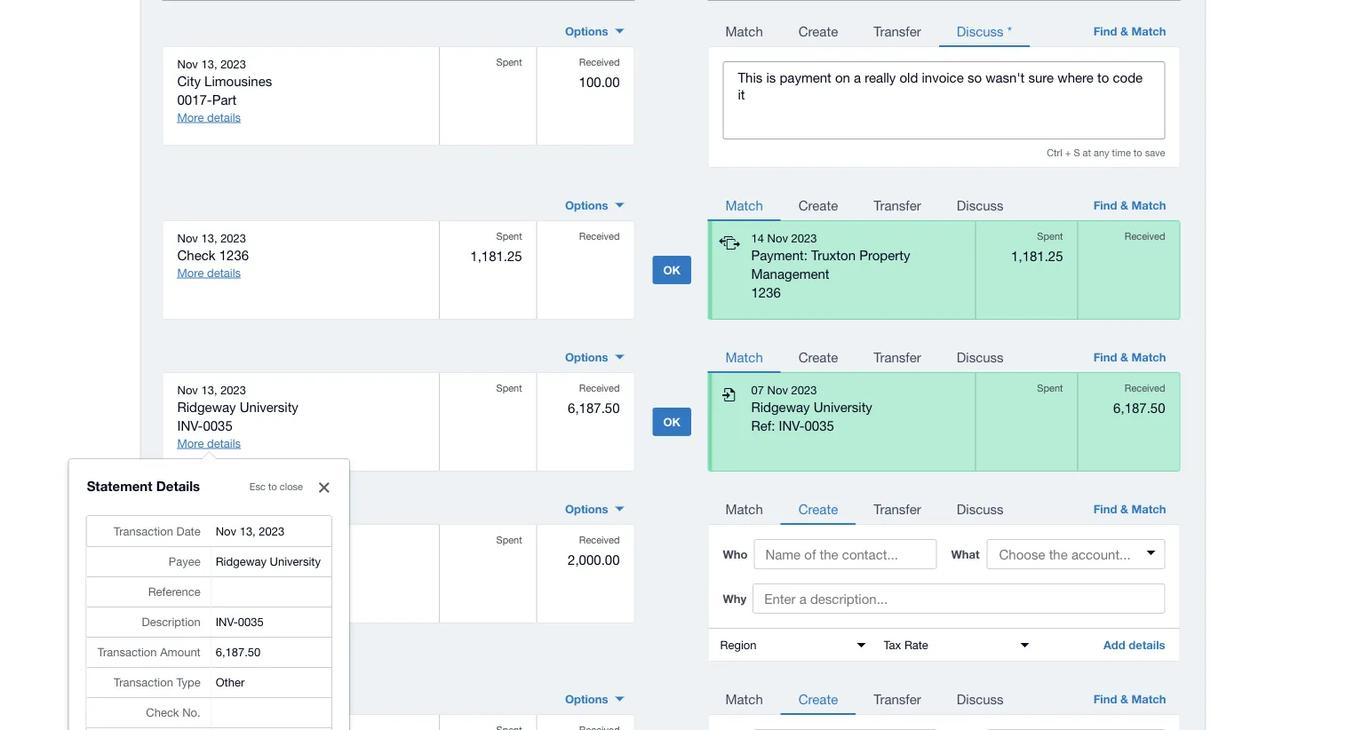 Task type: describe. For each thing, give the bounding box(es) containing it.
details inside nov 13, 2023 jakaranda maple systems deposit adv more details
[[207, 589, 241, 603]]

find for 6,187.50
[[1094, 350, 1118, 364]]

check inside nov 13, 2023 check 1236 more details
[[177, 248, 216, 263]]

add
[[1104, 639, 1126, 653]]

create link for 100.00
[[781, 13, 856, 47]]

create for 6,187.50
[[799, 349, 839, 365]]

details inside nov 13, 2023 city limousines 0017-part more details
[[207, 110, 241, 124]]

5 match link from the top
[[708, 682, 781, 716]]

transaction amount
[[97, 646, 201, 659]]

nov inside 14 nov 2023 payment: truxton property management 1236
[[768, 231, 789, 245]]

statement details dialog
[[69, 460, 349, 731]]

amount
[[160, 646, 201, 659]]

discuss *
[[957, 23, 1013, 39]]

& for 2,000.00
[[1121, 502, 1129, 516]]

transaction date
[[114, 525, 201, 538]]

2 create link from the top
[[781, 188, 856, 221]]

options button for 6,187.50
[[555, 343, 635, 372]]

check inside statement details dialog
[[146, 706, 179, 720]]

s
[[1074, 147, 1081, 159]]

options for 6,187.50
[[565, 350, 609, 364]]

property
[[860, 248, 911, 263]]

find & match for 100.00
[[1094, 24, 1167, 38]]

Enter a description... text field
[[753, 584, 1166, 614]]

13, for jakaranda
[[201, 535, 217, 549]]

*
[[1008, 23, 1013, 39]]

13, for ridgeway
[[201, 383, 217, 397]]

received 2,000.00
[[568, 535, 620, 568]]

received for 100.00
[[580, 56, 620, 68]]

nov 13, 2023 ridgeway university inv-0035 more details
[[177, 383, 299, 450]]

esc
[[250, 482, 266, 493]]

options for 2,000.00
[[565, 502, 609, 516]]

more details button for city
[[177, 110, 241, 126]]

options button for 2,000.00
[[555, 495, 635, 524]]

esc to close
[[250, 482, 303, 493]]

nov 13, 2023 check 1236 more details
[[177, 231, 249, 280]]

0035 inside statement details dialog
[[238, 615, 264, 629]]

create for 2,000.00
[[799, 501, 839, 517]]

nov 13, 2023
[[216, 525, 285, 538]]

1 name of the contact... text field from the top
[[754, 540, 938, 570]]

ref:
[[752, 418, 776, 434]]

city
[[177, 74, 201, 89]]

2 name of the contact... text field from the top
[[754, 730, 938, 731]]

2 options from the top
[[565, 198, 609, 212]]

2 find & match from the top
[[1094, 198, 1167, 212]]

discuss link for check 1236
[[940, 188, 1022, 221]]

discuss for ridgeway university
[[957, 349, 1004, 365]]

& for 100.00
[[1121, 24, 1129, 38]]

other
[[216, 676, 245, 690]]

2 create from the top
[[799, 197, 839, 213]]

payment:
[[752, 248, 808, 263]]

spent 1,181.25
[[471, 231, 523, 264]]

ridgeway university
[[216, 555, 321, 569]]

nov for nov 13, 2023 city limousines 0017-part more details
[[177, 57, 198, 71]]

close statement details image
[[307, 470, 342, 506]]

no.
[[182, 706, 201, 720]]

transaction for transaction type
[[114, 676, 173, 690]]

Choose the account... text field
[[989, 541, 1164, 568]]

check no.
[[146, 706, 201, 720]]

ctrl + s at any time to save
[[1047, 147, 1166, 159]]

received 100.00
[[579, 56, 620, 90]]

nov for nov 13, 2023 check 1236 more details
[[177, 231, 198, 245]]

discuss link for ridgeway university
[[940, 340, 1022, 373]]

2 transfer from the top
[[874, 197, 922, 213]]

find & match link for 6,187.50
[[1078, 340, 1181, 373]]

2023 for 0035
[[221, 383, 246, 397]]

ridgeway for 0035
[[177, 400, 236, 415]]

systems
[[284, 552, 335, 567]]

inv- inside 07 nov 2023 ridgeway university ref: inv-0035
[[779, 418, 805, 434]]

5 find & match link from the top
[[1078, 682, 1181, 716]]

transfer for 100.00
[[874, 23, 922, 39]]

nov 13, 2023 jakaranda maple systems deposit adv more details
[[177, 535, 335, 603]]

close
[[280, 482, 303, 493]]

find for 2,000.00
[[1094, 502, 1118, 516]]

date
[[176, 525, 201, 538]]

0 vertical spatial to
[[1134, 147, 1143, 159]]

1 discuss from the top
[[957, 23, 1004, 39]]

details
[[156, 478, 200, 494]]

2023 for management
[[792, 231, 817, 245]]

more inside nov 13, 2023 jakaranda maple systems deposit adv more details
[[177, 589, 204, 603]]

inv-0035
[[216, 615, 264, 629]]

0017-
[[177, 92, 212, 108]]

transfer for 2,000.00
[[874, 501, 922, 517]]

options button for 100.00
[[555, 17, 635, 45]]

2023 for details
[[221, 231, 246, 245]]

more inside nov 13, 2023 check 1236 more details
[[177, 266, 204, 280]]

find & match link for 2,000.00
[[1078, 492, 1181, 525]]

2 & from the top
[[1121, 198, 1129, 212]]

to inside statement details dialog
[[268, 482, 277, 493]]

5 create from the top
[[799, 692, 839, 707]]

5 transfer from the top
[[874, 692, 922, 707]]

discuss for jakaranda maple systems
[[957, 501, 1004, 517]]

2 find & match link from the top
[[1078, 188, 1181, 221]]

0035 inside nov 13, 2023 ridgeway university inv-0035 more details
[[203, 418, 233, 434]]

adv
[[237, 570, 263, 586]]

transfer link for 100.00
[[856, 13, 940, 47]]

spent for 6,187.50
[[497, 383, 523, 394]]

deposit
[[177, 570, 233, 586]]

jakaranda
[[177, 552, 240, 567]]

5 & from the top
[[1121, 693, 1129, 706]]

add details link
[[1090, 629, 1180, 661]]

transfer link for 2,000.00
[[856, 492, 940, 525]]

description
[[142, 615, 201, 629]]

type
[[176, 676, 201, 690]]

match link for 6,187.50
[[708, 340, 781, 373]]

university inside statement details dialog
[[270, 555, 321, 569]]

0 horizontal spatial 1,181.25
[[471, 248, 523, 264]]

2 transfer link from the top
[[856, 188, 940, 221]]

ok for ridgeway
[[664, 415, 681, 429]]



Task type: vqa. For each thing, say whether or not it's contained in the screenshot.


Task type: locate. For each thing, give the bounding box(es) containing it.
university for inv-
[[814, 400, 873, 415]]

nov inside nov 13, 2023 check 1236 more details
[[177, 231, 198, 245]]

3 received from the top
[[580, 383, 620, 394]]

spent
[[497, 56, 523, 68], [497, 231, 523, 242], [497, 383, 523, 394], [497, 535, 523, 546]]

1 options button from the top
[[555, 17, 635, 45]]

find & match
[[1094, 24, 1167, 38], [1094, 198, 1167, 212], [1094, 350, 1167, 364], [1094, 502, 1167, 516], [1094, 693, 1167, 706]]

2023 inside 14 nov 2023 payment: truxton property management 1236
[[792, 231, 817, 245]]

find & match for 6,187.50
[[1094, 350, 1167, 364]]

ok link left bank transaction icon
[[653, 256, 692, 284]]

transaction for transaction date
[[114, 525, 173, 538]]

1 horizontal spatial 1236
[[752, 285, 781, 301]]

3 discuss from the top
[[957, 349, 1004, 365]]

5 find from the top
[[1094, 693, 1118, 706]]

2023 inside nov 13, 2023 check 1236 more details
[[221, 231, 246, 245]]

received for 6,187.50
[[580, 383, 620, 394]]

13, inside nov 13, 2023 city limousines 0017-part more details
[[201, 57, 217, 71]]

transfer
[[874, 23, 922, 39], [874, 197, 922, 213], [874, 349, 922, 365], [874, 501, 922, 517], [874, 692, 922, 707]]

save
[[1146, 147, 1166, 159]]

1 & from the top
[[1121, 24, 1129, 38]]

1 more from the top
[[177, 110, 204, 124]]

nov inside nov 13, 2023 ridgeway university inv-0035 more details
[[177, 383, 198, 397]]

3 discuss link from the top
[[940, 492, 1022, 525]]

1 horizontal spatial 6,187.50
[[568, 400, 620, 416]]

13, inside nov 13, 2023 ridgeway university inv-0035 more details
[[201, 383, 217, 397]]

ok link for payment:
[[653, 256, 692, 284]]

1 transfer link from the top
[[856, 13, 940, 47]]

5 options button from the top
[[555, 685, 635, 714]]

maple
[[243, 552, 280, 567]]

ok
[[664, 263, 681, 277], [664, 415, 681, 429]]

nov 13, 2023 city limousines 0017-part more details
[[177, 57, 272, 124]]

check
[[177, 248, 216, 263], [146, 706, 179, 720]]

4 find & match from the top
[[1094, 502, 1167, 516]]

ctrl
[[1047, 147, 1063, 159]]

ridgeway for inv-
[[752, 400, 810, 415]]

2023 inside 07 nov 2023 ridgeway university ref: inv-0035
[[792, 383, 817, 397]]

ridgeway inside statement details dialog
[[216, 555, 267, 569]]

create for 100.00
[[799, 23, 839, 39]]

1 vertical spatial ok
[[664, 415, 681, 429]]

ok for payment:
[[664, 263, 681, 277]]

transfer link
[[856, 13, 940, 47], [856, 188, 940, 221], [856, 340, 940, 373], [856, 492, 940, 525], [856, 682, 940, 716]]

more inside nov 13, 2023 city limousines 0017-part more details
[[177, 110, 204, 124]]

bank transaction image
[[716, 229, 741, 260]]

1 spent from the top
[[497, 56, 523, 68]]

reference
[[148, 585, 201, 599]]

1 horizontal spatial inv-
[[216, 615, 238, 629]]

to right time
[[1134, 147, 1143, 159]]

3 transfer from the top
[[874, 349, 922, 365]]

statement
[[87, 478, 152, 494]]

management
[[752, 266, 830, 282]]

ridgeway up adv
[[216, 555, 267, 569]]

4 received from the top
[[580, 535, 620, 546]]

nov
[[177, 57, 198, 71], [177, 231, 198, 245], [768, 231, 789, 245], [177, 383, 198, 397], [768, 383, 789, 397], [216, 525, 237, 538], [177, 535, 198, 549]]

4 transfer from the top
[[874, 501, 922, 517]]

more
[[177, 110, 204, 124], [177, 266, 204, 280], [177, 437, 204, 450], [177, 589, 204, 603]]

inv- up "details"
[[177, 418, 203, 434]]

received
[[580, 56, 620, 68], [580, 231, 620, 242], [580, 383, 620, 394], [580, 535, 620, 546]]

add details
[[1104, 639, 1166, 653]]

discuss
[[957, 23, 1004, 39], [957, 197, 1004, 213], [957, 349, 1004, 365], [957, 501, 1004, 517], [957, 692, 1004, 707]]

nov inside 07 nov 2023 ridgeway university ref: inv-0035
[[768, 383, 789, 397]]

2023 inside statement details dialog
[[259, 525, 285, 538]]

1 ok from the top
[[664, 263, 681, 277]]

0 vertical spatial name of the contact... text field
[[754, 540, 938, 570]]

create link
[[781, 13, 856, 47], [781, 188, 856, 221], [781, 340, 856, 373], [781, 492, 856, 525], [781, 682, 856, 716]]

2 horizontal spatial 0035
[[805, 418, 835, 434]]

transfer for 6,187.50
[[874, 349, 922, 365]]

4 discuss link from the top
[[940, 682, 1022, 716]]

5 transfer link from the top
[[856, 682, 940, 716]]

0 horizontal spatial to
[[268, 482, 277, 493]]

2 find from the top
[[1094, 198, 1118, 212]]

1 options from the top
[[565, 24, 609, 38]]

inv- inside nov 13, 2023 ridgeway university inv-0035 more details
[[177, 418, 203, 434]]

2 ok from the top
[[664, 415, 681, 429]]

0 vertical spatial ok
[[664, 263, 681, 277]]

0035
[[203, 418, 233, 434], [805, 418, 835, 434], [238, 615, 264, 629]]

received inside received 2,000.00
[[580, 535, 620, 546]]

1 discuss link from the top
[[940, 188, 1022, 221]]

1 match link from the top
[[708, 13, 781, 47]]

nov inside nov 13, 2023 city limousines 0017-part more details
[[177, 57, 198, 71]]

limousines
[[205, 74, 272, 89]]

4 options button from the top
[[555, 495, 635, 524]]

statement details
[[87, 478, 200, 494]]

3 more details button from the top
[[177, 436, 241, 452]]

find & match link
[[1078, 13, 1181, 47], [1078, 188, 1181, 221], [1078, 340, 1181, 373], [1078, 492, 1181, 525], [1078, 682, 1181, 716]]

4 discuss from the top
[[957, 501, 1004, 517]]

find & match link for 100.00
[[1078, 13, 1181, 47]]

4 find from the top
[[1094, 502, 1118, 516]]

truxton
[[812, 248, 856, 263]]

13, inside nov 13, 2023 jakaranda maple systems deposit adv more details
[[201, 535, 217, 549]]

options for 100.00
[[565, 24, 609, 38]]

university for 0035
[[240, 400, 299, 415]]

transaction up transaction type
[[97, 646, 157, 659]]

transaction for transaction amount
[[97, 646, 157, 659]]

07 nov 2023 ridgeway university ref: inv-0035
[[752, 383, 873, 434]]

nov inside nov 13, 2023 jakaranda maple systems deposit adv more details
[[177, 535, 198, 549]]

0 vertical spatial 1236
[[219, 248, 249, 263]]

received for 2,000.00
[[580, 535, 620, 546]]

4 transfer link from the top
[[856, 492, 940, 525]]

3 match link from the top
[[708, 340, 781, 373]]

options
[[565, 24, 609, 38], [565, 198, 609, 212], [565, 350, 609, 364], [565, 502, 609, 516], [565, 693, 609, 706]]

create link for 2,000.00
[[781, 492, 856, 525]]

1,181.25
[[1012, 248, 1064, 264], [471, 248, 523, 264]]

1236 inside 14 nov 2023 payment: truxton property management 1236
[[752, 285, 781, 301]]

inv- right ref:
[[779, 418, 805, 434]]

3 find & match from the top
[[1094, 350, 1167, 364]]

2 received from the top
[[580, 231, 620, 242]]

ridgeway up "details"
[[177, 400, 236, 415]]

2 horizontal spatial 6,187.50
[[1114, 400, 1166, 416]]

match link for 2,000.00
[[708, 492, 781, 525]]

discuss link for jakaranda maple systems
[[940, 492, 1022, 525]]

+
[[1066, 147, 1072, 159]]

spent inside spent 1,181.25
[[497, 231, 523, 242]]

2023 inside nov 13, 2023 jakaranda maple systems deposit adv more details
[[221, 535, 246, 549]]

nov for nov 13, 2023
[[216, 525, 237, 538]]

1 create from the top
[[799, 23, 839, 39]]

create
[[799, 23, 839, 39], [799, 197, 839, 213], [799, 349, 839, 365], [799, 501, 839, 517], [799, 692, 839, 707]]

0 vertical spatial ok link
[[653, 256, 692, 284]]

1 vertical spatial transaction
[[97, 646, 157, 659]]

find for 100.00
[[1094, 24, 1118, 38]]

more details button for ridgeway
[[177, 436, 241, 452]]

2 more from the top
[[177, 266, 204, 280]]

1236 inside nov 13, 2023 check 1236 more details
[[219, 248, 249, 263]]

nov inside statement details dialog
[[216, 525, 237, 538]]

more details button
[[177, 110, 241, 126], [177, 265, 241, 281], [177, 436, 241, 452], [177, 588, 241, 604]]

discuss link
[[940, 188, 1022, 221], [940, 340, 1022, 373], [940, 492, 1022, 525], [940, 682, 1022, 716]]

4 options from the top
[[565, 502, 609, 516]]

13, for check
[[201, 231, 217, 245]]

1 more details button from the top
[[177, 110, 241, 126]]

1 find from the top
[[1094, 24, 1118, 38]]

07
[[752, 383, 765, 397]]

&
[[1121, 24, 1129, 38], [1121, 198, 1129, 212], [1121, 350, 1129, 364], [1121, 502, 1129, 516], [1121, 693, 1129, 706]]

match link
[[708, 13, 781, 47], [708, 188, 781, 221], [708, 340, 781, 373], [708, 492, 781, 525], [708, 682, 781, 716]]

2 options button from the top
[[555, 191, 635, 220]]

1 received from the top
[[580, 56, 620, 68]]

13,
[[201, 57, 217, 71], [201, 231, 217, 245], [201, 383, 217, 397], [240, 525, 256, 538], [201, 535, 217, 549]]

nov for nov 13, 2023 jakaranda maple systems deposit adv more details
[[177, 535, 198, 549]]

part
[[212, 92, 237, 108]]

0 vertical spatial check
[[177, 248, 216, 263]]

2 horizontal spatial inv-
[[779, 418, 805, 434]]

13, inside nov 13, 2023 check 1236 more details
[[201, 231, 217, 245]]

4 create from the top
[[799, 501, 839, 517]]

transaction type
[[114, 676, 201, 690]]

2023 for deposit
[[221, 535, 246, 549]]

1 transfer from the top
[[874, 23, 922, 39]]

transaction down 'transaction amount'
[[114, 676, 173, 690]]

received inside received 100.00
[[580, 56, 620, 68]]

13, for city
[[201, 57, 217, 71]]

2023 inside nov 13, 2023 city limousines 0017-part more details
[[221, 57, 246, 71]]

received inside 'received 6,187.50'
[[580, 383, 620, 394]]

who
[[723, 548, 748, 561]]

0 horizontal spatial 1236
[[219, 248, 249, 263]]

1 find & match link from the top
[[1078, 13, 1181, 47]]

0 vertical spatial transaction
[[114, 525, 173, 538]]

sales invoice image
[[716, 381, 741, 413]]

university
[[240, 400, 299, 415], [814, 400, 873, 415], [270, 555, 321, 569]]

6,187.50
[[1114, 400, 1166, 416], [568, 400, 620, 416], [216, 646, 261, 659]]

0 horizontal spatial 0035
[[203, 418, 233, 434]]

ok link left the sales invoice icon
[[653, 408, 692, 437]]

1 vertical spatial ok link
[[653, 408, 692, 437]]

1 vertical spatial 1236
[[752, 285, 781, 301]]

transfer link for 6,187.50
[[856, 340, 940, 373]]

1236
[[219, 248, 249, 263], [752, 285, 781, 301]]

transaction
[[114, 525, 173, 538], [97, 646, 157, 659], [114, 676, 173, 690]]

2 discuss link from the top
[[940, 340, 1022, 373]]

5 find & match from the top
[[1094, 693, 1167, 706]]

1 vertical spatial name of the contact... text field
[[754, 730, 938, 731]]

ridgeway up ref:
[[752, 400, 810, 415]]

0035 inside 07 nov 2023 ridgeway university ref: inv-0035
[[805, 418, 835, 434]]

ridgeway inside nov 13, 2023 ridgeway university inv-0035 more details
[[177, 400, 236, 415]]

1 ok link from the top
[[653, 256, 692, 284]]

ok link for ridgeway
[[653, 408, 692, 437]]

1 horizontal spatial 0035
[[238, 615, 264, 629]]

100.00
[[579, 74, 620, 90]]

6,187.50 inside statement details dialog
[[216, 646, 261, 659]]

4 find & match link from the top
[[1078, 492, 1181, 525]]

0 horizontal spatial inv-
[[177, 418, 203, 434]]

This is payment on a really old invoice so wasn't sure where to code it text field
[[724, 62, 1165, 139]]

1 horizontal spatial to
[[1134, 147, 1143, 159]]

3 & from the top
[[1121, 350, 1129, 364]]

1 vertical spatial to
[[268, 482, 277, 493]]

2023 inside nov 13, 2023 ridgeway university inv-0035 more details
[[221, 383, 246, 397]]

14 nov 2023 payment: truxton property management 1236
[[752, 231, 911, 301]]

3 transfer link from the top
[[856, 340, 940, 373]]

find & match for 2,000.00
[[1094, 502, 1167, 516]]

time
[[1113, 147, 1132, 159]]

3 find from the top
[[1094, 350, 1118, 364]]

spent for 100.00
[[497, 56, 523, 68]]

2 vertical spatial transaction
[[114, 676, 173, 690]]

match
[[726, 23, 763, 39], [1132, 24, 1167, 38], [726, 197, 763, 213], [1132, 198, 1167, 212], [726, 349, 763, 365], [1132, 350, 1167, 364], [726, 501, 763, 517], [1132, 502, 1167, 516], [726, 692, 763, 707], [1132, 693, 1167, 706]]

3 create from the top
[[799, 349, 839, 365]]

ridgeway inside 07 nov 2023 ridgeway university ref: inv-0035
[[752, 400, 810, 415]]

4 more from the top
[[177, 589, 204, 603]]

& for 6,187.50
[[1121, 350, 1129, 364]]

1 vertical spatial check
[[146, 706, 179, 720]]

3 find & match link from the top
[[1078, 340, 1181, 373]]

details inside nov 13, 2023 ridgeway university inv-0035 more details
[[207, 437, 241, 450]]

1 find & match from the top
[[1094, 24, 1167, 38]]

discuss * link
[[940, 13, 1030, 47]]

2 ok link from the top
[[653, 408, 692, 437]]

at
[[1083, 147, 1092, 159]]

1 create link from the top
[[781, 13, 856, 47]]

4 more details button from the top
[[177, 588, 241, 604]]

to right the esc
[[268, 482, 277, 493]]

university inside 07 nov 2023 ridgeway university ref: inv-0035
[[814, 400, 873, 415]]

inv- inside statement details dialog
[[216, 615, 238, 629]]

university inside nov 13, 2023 ridgeway university inv-0035 more details
[[240, 400, 299, 415]]

0 horizontal spatial 6,187.50
[[216, 646, 261, 659]]

2023
[[221, 57, 246, 71], [221, 231, 246, 245], [792, 231, 817, 245], [221, 383, 246, 397], [792, 383, 817, 397], [259, 525, 285, 538], [221, 535, 246, 549]]

4 & from the top
[[1121, 502, 1129, 516]]

what
[[952, 548, 980, 561]]

3 options from the top
[[565, 350, 609, 364]]

inv- down deposit
[[216, 615, 238, 629]]

None text field
[[712, 629, 875, 661], [875, 629, 1039, 661], [712, 629, 875, 661], [875, 629, 1039, 661]]

details inside nov 13, 2023 check 1236 more details
[[207, 266, 241, 280]]

more details button for jakaranda
[[177, 588, 241, 604]]

nov for nov 13, 2023 ridgeway university inv-0035 more details
[[177, 383, 198, 397]]

5 options from the top
[[565, 693, 609, 706]]

received 6,187.50
[[568, 383, 620, 416]]

find
[[1094, 24, 1118, 38], [1094, 198, 1118, 212], [1094, 350, 1118, 364], [1094, 502, 1118, 516], [1094, 693, 1118, 706]]

any
[[1094, 147, 1110, 159]]

3 spent from the top
[[497, 383, 523, 394]]

ridgeway
[[177, 400, 236, 415], [752, 400, 810, 415], [216, 555, 267, 569]]

5 discuss from the top
[[957, 692, 1004, 707]]

4 match link from the top
[[708, 492, 781, 525]]

why
[[723, 592, 747, 606]]

ok link
[[653, 256, 692, 284], [653, 408, 692, 437]]

transaction left date
[[114, 525, 173, 538]]

4 create link from the top
[[781, 492, 856, 525]]

2023 for inv-
[[792, 383, 817, 397]]

options button
[[555, 17, 635, 45], [555, 191, 635, 220], [555, 343, 635, 372], [555, 495, 635, 524], [555, 685, 635, 714]]

payee
[[169, 555, 201, 569]]

Name of the contact... text field
[[754, 540, 938, 570], [754, 730, 938, 731]]

5 create link from the top
[[781, 682, 856, 716]]

13, inside statement details dialog
[[240, 525, 256, 538]]

2 spent from the top
[[497, 231, 523, 242]]

2,000.00
[[568, 552, 620, 568]]

inv-
[[177, 418, 203, 434], [779, 418, 805, 434], [216, 615, 238, 629]]

discuss for check 1236
[[957, 197, 1004, 213]]

1 horizontal spatial 1,181.25
[[1012, 248, 1064, 264]]

details
[[207, 110, 241, 124], [207, 266, 241, 280], [207, 437, 241, 450], [207, 589, 241, 603], [1129, 639, 1166, 653]]

more inside nov 13, 2023 ridgeway university inv-0035 more details
[[177, 437, 204, 450]]

2023 for part
[[221, 57, 246, 71]]

create link for 6,187.50
[[781, 340, 856, 373]]

to
[[1134, 147, 1143, 159], [268, 482, 277, 493]]

4 spent from the top
[[497, 535, 523, 546]]

14
[[752, 231, 765, 245]]

3 create link from the top
[[781, 340, 856, 373]]

2 match link from the top
[[708, 188, 781, 221]]

3 options button from the top
[[555, 343, 635, 372]]

spent for 2,000.00
[[497, 535, 523, 546]]

match link for 100.00
[[708, 13, 781, 47]]

2 discuss from the top
[[957, 197, 1004, 213]]

3 more from the top
[[177, 437, 204, 450]]

2 more details button from the top
[[177, 265, 241, 281]]



